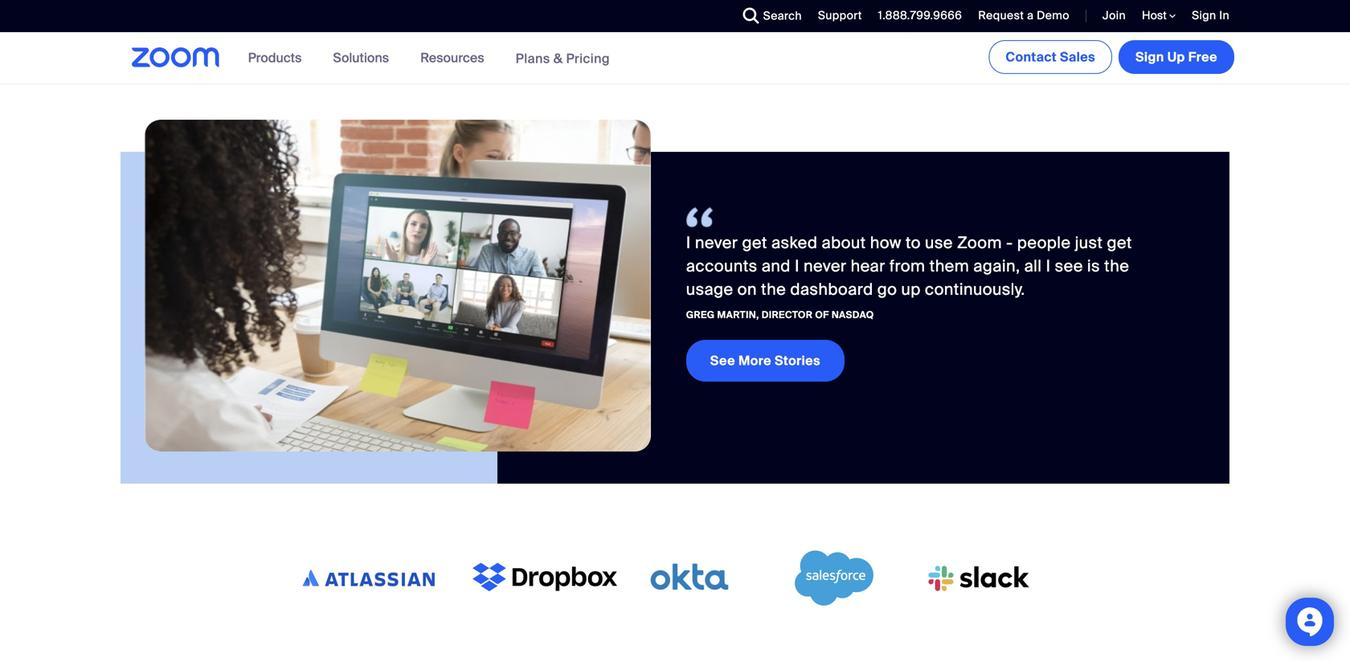 Task type: vqa. For each thing, say whether or not it's contained in the screenshot.
Plans
yes



Task type: locate. For each thing, give the bounding box(es) containing it.
the
[[1105, 256, 1130, 276], [762, 279, 787, 300]]

from
[[890, 256, 926, 276]]

demo
[[1037, 8, 1070, 23]]

0 vertical spatial sign
[[1193, 8, 1217, 23]]

go
[[878, 279, 898, 300]]

banner
[[113, 32, 1238, 85]]

stories
[[775, 352, 821, 369]]

1.888.799.9666
[[879, 8, 963, 23]]

meetings navigation
[[986, 32, 1238, 77]]

-
[[1007, 233, 1014, 253]]

1 horizontal spatial sign
[[1193, 8, 1217, 23]]

sign left up
[[1136, 49, 1165, 66]]

sign for sign in
[[1193, 8, 1217, 23]]

0 horizontal spatial get
[[743, 233, 768, 253]]

them
[[930, 256, 970, 276]]

contact sales
[[1006, 49, 1096, 66]]

1 vertical spatial never
[[804, 256, 847, 276]]

in
[[1220, 8, 1230, 23]]

1 horizontal spatial get
[[1108, 233, 1133, 253]]

support link
[[807, 0, 867, 32], [819, 8, 863, 23]]

sign for sign up free
[[1136, 49, 1165, 66]]

how
[[871, 233, 902, 253]]

dashboard
[[791, 279, 874, 300]]

i right all
[[1047, 256, 1051, 276]]

i right and
[[795, 256, 800, 276]]

host
[[1143, 8, 1170, 23]]

zoom virtual meeting software image
[[145, 120, 651, 452]]

resources
[[421, 49, 485, 66]]

0 horizontal spatial the
[[762, 279, 787, 300]]

get right just
[[1108, 233, 1133, 253]]

never up accounts
[[695, 233, 738, 253]]

the down and
[[762, 279, 787, 300]]

nasdaq
[[832, 309, 875, 321]]

usage
[[687, 279, 734, 300]]

search button
[[731, 0, 807, 32]]

never
[[695, 233, 738, 253], [804, 256, 847, 276]]

greg
[[687, 309, 715, 321]]

products button
[[248, 32, 309, 84]]

zoom logo image
[[132, 47, 220, 68]]

search
[[764, 8, 802, 23]]

plans & pricing
[[516, 50, 610, 67]]

host button
[[1143, 8, 1177, 23]]

solutions
[[333, 49, 389, 66]]

request
[[979, 8, 1025, 23]]

0 horizontal spatial never
[[695, 233, 738, 253]]

i
[[687, 233, 691, 253], [795, 256, 800, 276], [1047, 256, 1051, 276]]

see
[[1056, 256, 1084, 276]]

on
[[738, 279, 757, 300]]

sign in
[[1193, 8, 1230, 23]]

join link left host
[[1091, 0, 1131, 32]]

i up accounts
[[687, 233, 691, 253]]

join link
[[1091, 0, 1131, 32], [1103, 8, 1127, 23]]

sign
[[1193, 8, 1217, 23], [1136, 49, 1165, 66]]

sign in link
[[1181, 0, 1238, 32], [1193, 8, 1230, 23]]

1 vertical spatial the
[[762, 279, 787, 300]]

all
[[1025, 256, 1043, 276]]

0 horizontal spatial sign
[[1136, 49, 1165, 66]]

continuously.
[[925, 279, 1026, 300]]

1 horizontal spatial the
[[1105, 256, 1130, 276]]

plans & pricing link
[[516, 50, 610, 67], [516, 50, 610, 67]]

1 horizontal spatial i
[[795, 256, 800, 276]]

i never get asked about how to use zoom - people just get accounts and i never hear from them again, all i see is the usage on the dashboard go up continuously.
[[687, 233, 1133, 300]]

never up dashboard
[[804, 256, 847, 276]]

join link up meetings navigation
[[1103, 8, 1127, 23]]

resources button
[[421, 32, 492, 84]]

up
[[1168, 49, 1186, 66]]

1 vertical spatial sign
[[1136, 49, 1165, 66]]

accounts
[[687, 256, 758, 276]]

get up and
[[743, 233, 768, 253]]

free
[[1189, 49, 1218, 66]]

&
[[554, 50, 563, 67]]

the right is
[[1105, 256, 1130, 276]]

sign inside button
[[1136, 49, 1165, 66]]

just
[[1076, 233, 1104, 253]]

1.888.799.9666 button
[[867, 0, 967, 32], [879, 8, 963, 23]]

request a demo link
[[967, 0, 1074, 32], [979, 8, 1070, 23]]

get
[[743, 233, 768, 253], [1108, 233, 1133, 253]]

sign left "in"
[[1193, 8, 1217, 23]]

use
[[926, 233, 954, 253]]

director
[[762, 309, 813, 321]]

product information navigation
[[236, 32, 622, 85]]

greg martin, director of nasdaq
[[687, 309, 875, 321]]

1 horizontal spatial never
[[804, 256, 847, 276]]

see
[[711, 352, 736, 369]]



Task type: describe. For each thing, give the bounding box(es) containing it.
asked
[[772, 233, 818, 253]]

sign up free
[[1136, 49, 1218, 66]]

2 horizontal spatial i
[[1047, 256, 1051, 276]]

0 horizontal spatial i
[[687, 233, 691, 253]]

up
[[902, 279, 921, 300]]

plans
[[516, 50, 550, 67]]

and
[[762, 256, 791, 276]]

is
[[1088, 256, 1101, 276]]

zoom
[[958, 233, 1003, 253]]

a
[[1028, 8, 1034, 23]]

to
[[906, 233, 921, 253]]

of
[[816, 309, 830, 321]]

martin,
[[718, 309, 760, 321]]

solutions button
[[333, 32, 397, 84]]

join
[[1103, 8, 1127, 23]]

2 get from the left
[[1108, 233, 1133, 253]]

sales
[[1061, 49, 1096, 66]]

again,
[[974, 256, 1021, 276]]

support
[[819, 8, 863, 23]]

pricing
[[566, 50, 610, 67]]

banner containing contact sales
[[113, 32, 1238, 85]]

1 get from the left
[[743, 233, 768, 253]]

sign up free button
[[1119, 40, 1235, 74]]

people
[[1018, 233, 1071, 253]]

products
[[248, 49, 302, 66]]

see more stories link
[[687, 340, 845, 382]]

hear
[[851, 256, 886, 276]]

see more stories
[[711, 352, 821, 369]]

0 vertical spatial never
[[695, 233, 738, 253]]

contact
[[1006, 49, 1057, 66]]

more
[[739, 352, 772, 369]]

contact sales link
[[989, 40, 1113, 74]]

request a demo
[[979, 8, 1070, 23]]

about
[[822, 233, 867, 253]]

0 vertical spatial the
[[1105, 256, 1130, 276]]



